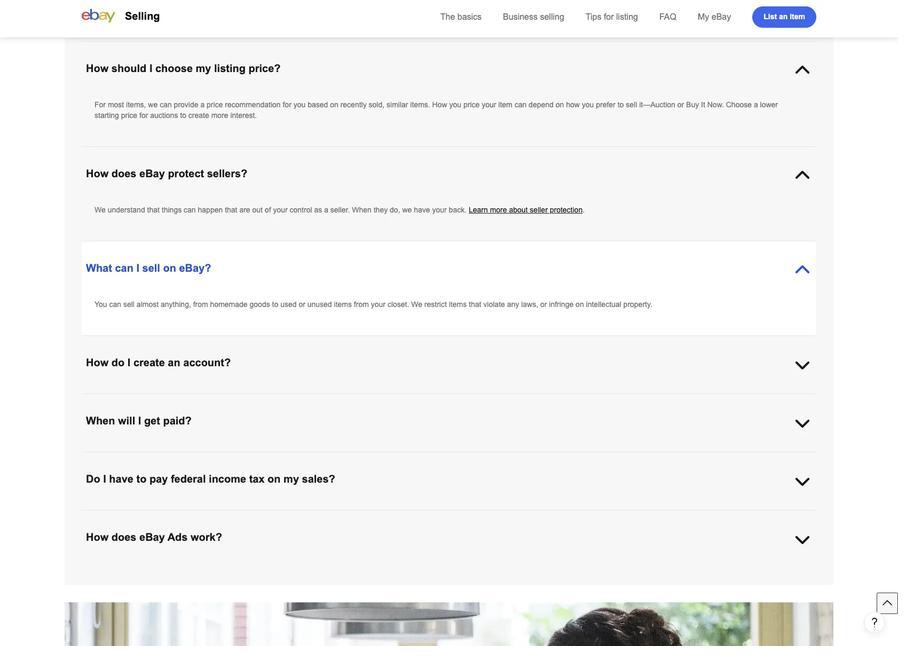 Task type: locate. For each thing, give the bounding box(es) containing it.
tax.
[[403, 544, 415, 552]]

have
[[274, 6, 291, 14], [414, 206, 431, 214], [109, 474, 134, 485]]

item right the list
[[791, 12, 806, 21]]

0 vertical spatial item
[[791, 12, 806, 21]]

for most items, we can provide a price recommendation for you based on recently sold, similar items. how you price your item can depend on how you prefer to sell it—auction or buy it now. choose a lower starting price for auctions to create more interest.
[[95, 100, 779, 120]]

2 horizontal spatial price
[[464, 100, 480, 109]]

sold,
[[369, 100, 385, 109]]

$1,000
[[704, 533, 727, 541]]

the left "buyer's"
[[151, 453, 161, 462]]

on down payouts in the bottom of the page
[[288, 464, 297, 472]]

on left how at the top of the page
[[556, 100, 565, 109]]

0 vertical spatial receive
[[657, 511, 681, 520]]

1 horizontal spatial any
[[362, 533, 374, 541]]

a left the "meaningful"
[[407, 570, 411, 578]]

0 horizontal spatial out
[[139, 580, 149, 589]]

sell inside for most items, we can provide a price recommendation for you based on recently sold, similar items. how you price your item can depend on how you prefer to sell it—auction or buy it now. choose a lower starting price for auctions to create more interest.
[[627, 100, 638, 109]]

1 vertical spatial the
[[759, 511, 772, 520]]

on left ebay?
[[163, 262, 176, 274]]

the down $600
[[686, 522, 696, 531]]

for left 'based'
[[283, 100, 292, 109]]

1 vertical spatial more
[[490, 206, 507, 214]]

list an item
[[764, 12, 806, 21]]

learn right 'back.'
[[469, 206, 488, 214]]

to left pay
[[137, 474, 147, 485]]

property.
[[624, 300, 653, 309]]

2 all from the left
[[608, 511, 616, 520]]

1 vertical spatial taxes
[[376, 533, 394, 541]]

ebay inside starting on jan 1, 2022, irs regulations require all businesses that process payments, including online marketplaces like ebay, to issue a form 1099-k for all sellers who receive $600 or more in sales. the new tax reporting requirement may impact your 2022 tax return that you may file in 2023. however, just because you receive a 1099-k doesn't automatically mean that you'll owe taxes on the amount reported on your 1099- k. only goods that are sold for a profit are considered taxable, so you won't owe any taxes on something you sell for less than what you paid for it. for example, if you bought a bike for $1,000 last year, and then sold it on ebay today for $700, that $700 you made would generally not be subject to income tax. check out our
[[127, 544, 144, 552]]

the
[[151, 453, 161, 462], [686, 522, 696, 531], [461, 580, 472, 589]]

similar
[[387, 100, 409, 109]]

you for you can use any packaging supplies you may already have at home or get free boxes from carriers. for an added touch, ebay branded supplies are available to purchase. buy ebay branded packaging .
[[95, 6, 107, 14]]

anything,
[[161, 300, 191, 309]]

are up bank's on the left of the page
[[314, 453, 324, 462]]

online
[[415, 511, 435, 520]]

can right what
[[115, 262, 134, 274]]

on down the just
[[396, 533, 404, 541]]

you up so
[[292, 522, 304, 531]]

ebay
[[495, 6, 512, 14], [676, 6, 693, 14], [712, 12, 732, 21], [139, 168, 165, 180], [139, 532, 165, 544], [127, 544, 144, 552], [95, 570, 112, 578], [249, 570, 266, 578], [245, 580, 262, 589]]

0 vertical spatial learn
[[469, 206, 488, 214]]

or
[[322, 6, 329, 14], [678, 100, 685, 109], [299, 300, 306, 309], [541, 300, 548, 309], [702, 511, 709, 520]]

how
[[86, 63, 109, 74], [433, 100, 448, 109], [86, 168, 109, 180], [86, 357, 109, 369], [86, 532, 109, 544]]

ebay left today
[[127, 544, 144, 552]]

1 vertical spatial create
[[134, 357, 165, 369]]

buyers left no
[[403, 580, 426, 589]]

0 vertical spatial within
[[610, 453, 629, 462]]

we inside after we confirm the buyer's payment has been received, payouts are sent directly to your bank account, monday through friday (excluding bank holidays), within two business days. once a payout is initiated, funds are typically available within 1-3 business days depending on your bank's normal processing time.
[[112, 453, 122, 462]]

i for sell
[[137, 262, 140, 274]]

how left do
[[86, 357, 109, 369]]

income inside starting on jan 1, 2022, irs regulations require all businesses that process payments, including online marketplaces like ebay, to issue a form 1099-k for all sellers who receive $600 or more in sales. the new tax reporting requirement may impact your 2022 tax return that you may file in 2023. however, just because you receive a 1099-k doesn't automatically mean that you'll owe taxes on the amount reported on your 1099- k. only goods that are sold for a profit are considered taxable, so you won't owe any taxes on something you sell for less than what you paid for it. for example, if you bought a bike for $1,000 last year, and then sold it on ebay today for $700, that $700 you made would generally not be subject to income tax. check out our
[[377, 544, 401, 552]]

taxes down however,
[[376, 533, 394, 541]]

1 vertical spatial we
[[403, 206, 412, 214]]

intellectual
[[587, 300, 622, 309]]

after we confirm the buyer's payment has been received, payouts are sent directly to your bank account, monday through friday (excluding bank holidays), within two business days. once a payout is initiated, funds are typically available within 1-3 business days depending on your bank's normal processing time.
[[95, 453, 803, 472]]

0 horizontal spatial all
[[255, 511, 262, 520]]

1 horizontal spatial branded
[[695, 6, 723, 14]]

taxes up bought on the bottom of page
[[655, 522, 673, 531]]

price right 'items.' at the top
[[464, 100, 480, 109]]

out inside starting on jan 1, 2022, irs regulations require all businesses that process payments, including online marketplaces like ebay, to issue a form 1099-k for all sellers who receive $600 or more in sales. the new tax reporting requirement may impact your 2022 tax return that you may file in 2023. however, just because you receive a 1099-k doesn't automatically mean that you'll owe taxes on the amount reported on your 1099- k. only goods that are sold for a profit are considered taxable, so you won't owe any taxes on something you sell for less than what you paid for it. for example, if you bought a bike for $1,000 last year, and then sold it on ebay today for $700, that $700 you made would generally not be subject to income tax. check out our
[[441, 544, 451, 552]]

1 vertical spatial when
[[86, 415, 115, 427]]

tax down depending
[[249, 474, 265, 485]]

check
[[417, 544, 439, 552]]

2 vertical spatial have
[[109, 474, 134, 485]]

goods
[[250, 300, 270, 309], [121, 533, 142, 541]]

days
[[234, 464, 249, 472]]

business inside "ebay ads can help you build your business on ebay with effective advertising tools that create a meaningful connection between you and ebay's global community of passionate buyers - and help you sell your items faster. stand out among billions of listings on ebay by putting your items in front of interested buyers no matter the size of your budget."
[[207, 570, 237, 578]]

0 horizontal spatial 1099-
[[487, 522, 506, 531]]

create up interested
[[384, 570, 405, 578]]

bought
[[646, 533, 669, 541]]

price down the items,
[[121, 111, 137, 120]]

income down days
[[209, 474, 246, 485]]

payment
[[189, 453, 218, 462]]

how inside for most items, we can provide a price recommendation for you based on recently sold, similar items. how you price your item can depend on how you prefer to sell it—auction or buy it now. choose a lower starting price for auctions to create more interest.
[[433, 100, 448, 109]]

considered
[[236, 533, 272, 541]]

buy right purchase.
[[661, 6, 674, 14]]

to inside after we confirm the buyer's payment has been received, payouts are sent directly to your bank account, monday through friday (excluding bank holidays), within two business days. once a payout is initiated, funds are typically available within 1-3 business days depending on your bank's normal processing time.
[[368, 453, 375, 462]]

you left paid
[[531, 533, 543, 541]]

that down the businesses
[[278, 522, 290, 531]]

0 vertical spatial more
[[211, 111, 229, 120]]

you down year,
[[741, 570, 753, 578]]

k down 'ebay,' at the right
[[506, 522, 511, 531]]

auctions
[[150, 111, 178, 120]]

1 vertical spatial goods
[[121, 533, 142, 541]]

any down however,
[[362, 533, 374, 541]]

we understand that things can happen that are out of your control as a seller. when they do, we have your back. learn more about seller protection .
[[95, 206, 585, 214]]

1 vertical spatial listing
[[214, 63, 246, 74]]

2 bank from the left
[[557, 453, 574, 462]]

1 horizontal spatial get
[[331, 6, 341, 14]]

are right happen
[[240, 206, 250, 214]]

2 vertical spatial in
[[335, 580, 341, 589]]

return
[[256, 522, 276, 531]]

my
[[196, 63, 211, 74], [284, 474, 299, 485]]

for
[[426, 6, 437, 14], [95, 100, 106, 109], [580, 533, 592, 541]]

. right the 'seller'
[[583, 206, 585, 214]]

you left use
[[95, 6, 107, 14]]

we up "typically"
[[112, 453, 122, 462]]

available inside after we confirm the buyer's payment has been received, payouts are sent directly to your bank account, monday through friday (excluding bank holidays), within two business days. once a payout is initiated, funds are typically available within 1-3 business days depending on your bank's normal processing time.
[[136, 464, 166, 472]]

within left two
[[610, 453, 629, 462]]

may down irs
[[168, 522, 182, 531]]

through
[[471, 453, 496, 462]]

sold
[[171, 533, 185, 541], [95, 544, 108, 552]]

ebay down requirement
[[139, 532, 165, 544]]

requirement
[[126, 522, 166, 531]]

0 vertical spatial any
[[138, 6, 150, 14]]

0 horizontal spatial more
[[211, 111, 229, 120]]

when left will
[[86, 415, 115, 427]]

receive
[[657, 511, 681, 520], [454, 522, 478, 531]]

ebay ads can help you build your business on ebay with effective advertising tools that create a meaningful connection between you and ebay's global community of passionate buyers - and help you sell your items faster. stand out among billions of listings on ebay by putting your items in front of interested buyers no matter the size of your budget.
[[95, 570, 803, 589]]

buyers left -
[[681, 570, 703, 578]]

2 help from the left
[[724, 570, 739, 578]]

2 you from the top
[[95, 300, 107, 309]]

in inside "ebay ads can help you build your business on ebay with effective advertising tools that create a meaningful connection between you and ebay's global community of passionate buyers - and help you sell your items faster. stand out among billions of listings on ebay by putting your items in front of interested buyers no matter the size of your budget."
[[335, 580, 341, 589]]

help right -
[[724, 570, 739, 578]]

0 horizontal spatial for
[[95, 100, 106, 109]]

how left should
[[86, 63, 109, 74]]

0 vertical spatial we
[[148, 100, 158, 109]]

passionate
[[643, 570, 679, 578]]

2 vertical spatial for
[[580, 533, 592, 541]]

we right the do,
[[403, 206, 412, 214]]

is
[[747, 453, 752, 462]]

items,
[[126, 100, 146, 109]]

2 horizontal spatial out
[[441, 544, 451, 552]]

1 vertical spatial the
[[686, 522, 696, 531]]

1 horizontal spatial learn
[[541, 580, 560, 589]]

that
[[147, 206, 160, 214], [225, 206, 238, 214], [469, 300, 482, 309], [304, 511, 316, 520], [278, 522, 290, 531], [606, 522, 618, 531], [144, 533, 156, 541], [198, 544, 210, 552], [370, 570, 382, 578]]

2 branded from the left
[[695, 6, 723, 14]]

sell
[[627, 100, 638, 109], [142, 262, 160, 274], [123, 300, 135, 309], [457, 533, 469, 541], [755, 570, 766, 578]]

what
[[513, 533, 529, 541]]

you right if
[[632, 533, 644, 541]]

0 vertical spatial the
[[151, 453, 161, 462]]

all
[[255, 511, 262, 520], [608, 511, 616, 520]]

after
[[95, 453, 110, 462]]

0 vertical spatial we
[[95, 206, 106, 214]]

you can use any packaging supplies you may already have at home or get free boxes from carriers. for an added touch, ebay branded supplies are available to purchase. buy ebay branded packaging .
[[95, 6, 761, 14]]

0 vertical spatial get
[[331, 6, 341, 14]]

1099- down like
[[487, 522, 506, 531]]

1 does from the top
[[112, 168, 137, 180]]

1 horizontal spatial within
[[610, 453, 629, 462]]

learn more .
[[541, 580, 582, 589]]

2 vertical spatial business
[[207, 570, 237, 578]]

0 horizontal spatial within
[[168, 464, 187, 472]]

sell down year,
[[755, 570, 766, 578]]

0 vertical spatial tax
[[249, 474, 265, 485]]

use
[[123, 6, 136, 14]]

2 does from the top
[[112, 532, 137, 544]]

buy ebay branded packaging link
[[661, 6, 759, 14]]

0 vertical spatial when
[[352, 206, 372, 214]]

1 vertical spatial income
[[377, 544, 401, 552]]

1 vertical spatial for
[[95, 100, 106, 109]]

would
[[266, 544, 286, 552]]

1 packaging from the left
[[152, 6, 186, 14]]

how for how do i create an account?
[[86, 357, 109, 369]]

0 horizontal spatial from
[[193, 300, 208, 309]]

the inside starting on jan 1, 2022, irs regulations require all businesses that process payments, including online marketplaces like ebay, to issue a form 1099-k for all sellers who receive $600 or more in sales. the new tax reporting requirement may impact your 2022 tax return that you may file in 2023. however, just because you receive a 1099-k doesn't automatically mean that you'll owe taxes on the amount reported on your 1099- k. only goods that are sold for a profit are considered taxable, so you won't owe any taxes on something you sell for less than what you paid for it. for example, if you bought a bike for $1,000 last year, and then sold it on ebay today for $700, that $700 you made would generally not be subject to income tax. check out our
[[759, 511, 772, 520]]

0 horizontal spatial ads
[[113, 570, 126, 578]]

file
[[323, 522, 332, 531]]

more up amount
[[711, 511, 728, 520]]

and inside starting on jan 1, 2022, irs regulations require all businesses that process payments, including online marketplaces like ebay, to issue a form 1099-k for all sellers who receive $600 or more in sales. the new tax reporting requirement may impact your 2022 tax return that you may file in 2023. however, just because you receive a 1099-k doesn't automatically mean that you'll owe taxes on the amount reported on your 1099- k. only goods that are sold for a profit are considered taxable, so you won't owe any taxes on something you sell for less than what you paid for it. for example, if you bought a bike for $1,000 last year, and then sold it on ebay today for $700, that $700 you made would generally not be subject to income tax. check out our
[[761, 533, 773, 541]]

any inside starting on jan 1, 2022, irs regulations require all businesses that process payments, including online marketplaces like ebay, to issue a form 1099-k for all sellers who receive $600 or more in sales. the new tax reporting requirement may impact your 2022 tax return that you may file in 2023. however, just because you receive a 1099-k doesn't automatically mean that you'll owe taxes on the amount reported on your 1099- k. only goods that are sold for a profit are considered taxable, so you won't owe any taxes on something you sell for less than what you paid for it. for example, if you bought a bike for $1,000 last year, and then sold it on ebay today for $700, that $700 you made would generally not be subject to income tax. check out our
[[362, 533, 374, 541]]

you right how at the top of the page
[[582, 100, 594, 109]]

listing left price?
[[214, 63, 246, 74]]

seller
[[530, 206, 548, 214]]

1 horizontal spatial owe
[[639, 522, 653, 531]]

my
[[699, 12, 710, 21]]

billions
[[176, 580, 199, 589]]

of right the community
[[634, 570, 640, 578]]

0 horizontal spatial sold
[[95, 544, 108, 552]]

0 vertical spatial you
[[95, 6, 107, 14]]

sales?
[[302, 474, 336, 485]]

0 vertical spatial k
[[590, 511, 595, 520]]

made
[[245, 544, 264, 552]]

tax
[[249, 474, 265, 485], [790, 511, 800, 520], [244, 522, 254, 531]]

1 branded from the left
[[514, 6, 542, 14]]

you
[[95, 6, 107, 14], [95, 300, 107, 309]]

about
[[510, 206, 528, 214]]

1 you from the top
[[95, 6, 107, 14]]

on inside after we confirm the buyer's payment has been received, payouts are sent directly to your bank account, monday through friday (excluding bank holidays), within two business days. once a payout is initiated, funds are typically available within 1-3 business days depending on your bank's normal processing time.
[[288, 464, 297, 472]]

out inside "ebay ads can help you build your business on ebay with effective advertising tools that create a meaningful connection between you and ebay's global community of passionate buyers - and help you sell your items faster. stand out among billions of listings on ebay by putting your items in front of interested buyers no matter the size of your budget."
[[139, 580, 149, 589]]

0 horizontal spatial create
[[134, 357, 165, 369]]

0 horizontal spatial goods
[[121, 533, 142, 541]]

payments,
[[347, 511, 381, 520]]

business up "do i have to pay federal income tax on my sales?"
[[202, 464, 231, 472]]

2 vertical spatial more
[[711, 511, 728, 520]]

that up example,
[[606, 522, 618, 531]]

0 vertical spatial have
[[274, 6, 291, 14]]

on
[[330, 100, 339, 109], [556, 100, 565, 109], [163, 262, 176, 274], [576, 300, 585, 309], [288, 464, 297, 472], [268, 474, 281, 485], [122, 511, 131, 520], [675, 522, 684, 531], [755, 522, 763, 531], [396, 533, 404, 541], [116, 544, 125, 552], [239, 570, 247, 578], [234, 580, 243, 589]]

0 vertical spatial for
[[426, 6, 437, 14]]

a left form
[[545, 511, 549, 520]]

1 horizontal spatial help
[[724, 570, 739, 578]]

and
[[761, 533, 773, 541], [535, 570, 547, 578], [710, 570, 722, 578]]

0 horizontal spatial available
[[136, 464, 166, 472]]

1 vertical spatial item
[[499, 100, 513, 109]]

0 vertical spatial the
[[441, 12, 456, 21]]

the inside starting on jan 1, 2022, irs regulations require all businesses that process payments, including online marketplaces like ebay, to issue a form 1099-k for all sellers who receive $600 or more in sales. the new tax reporting requirement may impact your 2022 tax return that you may file in 2023. however, just because you receive a 1099-k doesn't automatically mean that you'll owe taxes on the amount reported on your 1099- k. only goods that are sold for a profit are considered taxable, so you won't owe any taxes on something you sell for less than what you paid for it. for example, if you bought a bike for $1,000 last year, and then sold it on ebay today for $700, that $700 you made would generally not be subject to income tax. check out our
[[686, 522, 696, 531]]

item left depend on the right of the page
[[499, 100, 513, 109]]

0 horizontal spatial the
[[151, 453, 161, 462]]

0 vertical spatial out
[[253, 206, 263, 214]]

1 vertical spatial out
[[441, 544, 451, 552]]

on up year,
[[755, 522, 763, 531]]

has
[[220, 453, 232, 462]]

0 vertical spatial buyers
[[681, 570, 703, 578]]

tips for listing link
[[586, 12, 639, 21]]

within down "buyer's"
[[168, 464, 187, 472]]

2 vertical spatial the
[[461, 580, 472, 589]]

have left at
[[274, 6, 291, 14]]

to down provide
[[180, 111, 187, 120]]

1 vertical spatial buyers
[[403, 580, 426, 589]]

may
[[232, 6, 246, 14], [168, 522, 182, 531], [306, 522, 320, 531]]

owe down 'who'
[[639, 522, 653, 531]]

for inside for most items, we can provide a price recommendation for you based on recently sold, similar items. how you price your item can depend on how you prefer to sell it—auction or buy it now. choose a lower starting price for auctions to create more interest.
[[95, 100, 106, 109]]

for right carriers.
[[426, 6, 437, 14]]

available up pay
[[136, 464, 166, 472]]

business
[[645, 453, 674, 462], [202, 464, 231, 472], [207, 570, 237, 578]]

1 horizontal spatial income
[[377, 544, 401, 552]]

1 supplies from the left
[[188, 6, 215, 14]]

how right 'items.' at the top
[[433, 100, 448, 109]]

for
[[604, 12, 614, 21], [283, 100, 292, 109], [140, 111, 148, 120], [597, 511, 606, 520], [187, 533, 196, 541], [471, 533, 479, 541], [562, 533, 570, 541], [693, 533, 702, 541], [166, 544, 175, 552]]

days.
[[676, 453, 694, 462]]

receive right 'who'
[[657, 511, 681, 520]]

it.
[[572, 533, 578, 541]]

0 vertical spatial ads
[[168, 532, 188, 544]]

a left lower
[[755, 100, 759, 109]]

they
[[374, 206, 388, 214]]

prefer
[[597, 100, 616, 109]]

in right the file
[[334, 522, 340, 531]]

create inside for most items, we can provide a price recommendation for you based on recently sold, similar items. how you price your item can depend on how you prefer to sell it—auction or buy it now. choose a lower starting price for auctions to create more interest.
[[189, 111, 209, 120]]

1 horizontal spatial taxes
[[655, 522, 673, 531]]

0 horizontal spatial buy
[[661, 6, 674, 14]]

the left the basics
[[441, 12, 456, 21]]

or inside for most items, we can provide a price recommendation for you based on recently sold, similar items. how you price your item can depend on how you prefer to sell it—auction or buy it now. choose a lower starting price for auctions to create more interest.
[[678, 100, 685, 109]]

1 vertical spatial .
[[583, 206, 585, 214]]

a
[[201, 100, 205, 109], [755, 100, 759, 109], [324, 206, 329, 214], [716, 453, 720, 462], [545, 511, 549, 520], [481, 522, 485, 531], [198, 533, 202, 541], [671, 533, 675, 541], [407, 570, 411, 578]]

listing right the tips
[[617, 12, 639, 21]]

or right the "used"
[[299, 300, 306, 309]]

1 vertical spatial have
[[414, 206, 431, 214]]

item
[[791, 12, 806, 21], [499, 100, 513, 109]]

how
[[567, 100, 580, 109]]

1 vertical spatial my
[[284, 474, 299, 485]]

supplies
[[188, 6, 215, 14], [544, 6, 571, 14]]

0 horizontal spatial learn
[[469, 206, 488, 214]]

2 horizontal spatial .
[[759, 6, 761, 14]]

0 horizontal spatial income
[[209, 474, 246, 485]]

1 horizontal spatial ads
[[168, 532, 188, 544]]

that left process
[[304, 511, 316, 520]]

all up return
[[255, 511, 262, 520]]

1099-
[[571, 511, 590, 520], [487, 522, 506, 531], [782, 522, 801, 531]]

sell right prefer
[[627, 100, 638, 109]]

1 vertical spatial receive
[[454, 522, 478, 531]]

sellers?
[[207, 168, 248, 180]]

0 horizontal spatial owe
[[346, 533, 360, 541]]

federal
[[171, 474, 206, 485]]

2 supplies from the left
[[544, 6, 571, 14]]

we inside for most items, we can provide a price recommendation for you based on recently sold, similar items. how you price your item can depend on how you prefer to sell it—auction or buy it now. choose a lower starting price for auctions to create more interest.
[[148, 100, 158, 109]]

0 vertical spatial buy
[[661, 6, 674, 14]]

sell up 'almost'
[[142, 262, 160, 274]]

to
[[618, 6, 624, 14], [618, 100, 624, 109], [180, 111, 187, 120], [272, 300, 279, 309], [368, 453, 375, 462], [137, 474, 147, 485], [517, 511, 524, 520], [369, 544, 375, 552]]

k.
[[95, 533, 102, 541]]

been
[[234, 453, 251, 462]]

tax right new
[[790, 511, 800, 520]]

2 horizontal spatial an
[[780, 12, 789, 21]]

basics
[[458, 12, 482, 21]]

do
[[112, 357, 125, 369]]

does for how does ebay protect sellers?
[[112, 168, 137, 180]]

create right do
[[134, 357, 165, 369]]

the left new
[[759, 511, 772, 520]]

2 vertical spatial .
[[580, 580, 582, 589]]

1 horizontal spatial the
[[461, 580, 472, 589]]

available left purchase.
[[586, 6, 616, 14]]

with
[[268, 570, 282, 578]]

tips
[[586, 12, 602, 21]]

your up 'billions'
[[191, 570, 205, 578]]

what
[[86, 262, 112, 274]]

purchase.
[[626, 6, 659, 14]]

1 vertical spatial k
[[506, 522, 511, 531]]

0 horizontal spatial receive
[[454, 522, 478, 531]]



Task type: describe. For each thing, give the bounding box(es) containing it.
to left the "used"
[[272, 300, 279, 309]]

require
[[229, 511, 253, 520]]

laws,
[[522, 300, 539, 309]]

protection
[[550, 206, 583, 214]]

lower
[[761, 100, 779, 109]]

example,
[[594, 533, 624, 541]]

0 horizontal spatial an
[[168, 357, 180, 369]]

1 horizontal spatial from
[[354, 300, 369, 309]]

bike
[[677, 533, 691, 541]]

for left the less
[[471, 533, 479, 541]]

goods inside starting on jan 1, 2022, irs regulations require all businesses that process payments, including online marketplaces like ebay, to issue a form 1099-k for all sellers who receive $600 or more in sales. the new tax reporting requirement may impact your 2022 tax return that you may file in 2023. however, just because you receive a 1099-k doesn't automatically mean that you'll owe taxes on the amount reported on your 1099- k. only goods that are sold for a profit are considered taxable, so you won't owe any taxes on something you sell for less than what you paid for it. for example, if you bought a bike for $1,000 last year, and then sold it on ebay today for $700, that $700 you made would generally not be subject to income tax. check out our
[[121, 533, 142, 541]]

items right restrict
[[449, 300, 467, 309]]

your up the "profit"
[[209, 522, 223, 531]]

can up auctions
[[160, 100, 172, 109]]

can inside "ebay ads can help you build your business on ebay with effective advertising tools that create a meaningful connection between you and ebay's global community of passionate buyers - and help you sell your items faster. stand out among billions of listings on ebay by putting your items in front of interested buyers no matter the size of your budget."
[[128, 570, 140, 578]]

0 horizontal spatial price
[[121, 111, 137, 120]]

holidays),
[[576, 453, 608, 462]]

business selling
[[504, 12, 565, 21]]

your left "closet."
[[371, 300, 386, 309]]

2 vertical spatial tax
[[244, 522, 254, 531]]

do
[[86, 474, 100, 485]]

seller.
[[331, 206, 350, 214]]

0 horizontal spatial k
[[506, 522, 511, 531]]

connection
[[452, 570, 488, 578]]

how should i choose my listing price?
[[86, 63, 281, 74]]

0 vertical spatial income
[[209, 474, 246, 485]]

1 horizontal spatial .
[[583, 206, 585, 214]]

items down then
[[785, 570, 803, 578]]

starting on jan 1, 2022, irs regulations require all businesses that process payments, including online marketplaces like ebay, to issue a form 1099-k for all sellers who receive $600 or more in sales. the new tax reporting requirement may impact your 2022 tax return that you may file in 2023. however, just because you receive a 1099-k doesn't automatically mean that you'll owe taxes on the amount reported on your 1099- k. only goods that are sold for a profit are considered taxable, so you won't owe any taxes on something you sell for less than what you paid for it. for example, if you bought a bike for $1,000 last year, and then sold it on ebay today for $700, that $700 you made would generally not be subject to income tax. check out our
[[95, 511, 801, 552]]

for right the tips
[[604, 12, 614, 21]]

1 horizontal spatial listing
[[617, 12, 639, 21]]

things
[[162, 206, 182, 214]]

2 horizontal spatial may
[[306, 522, 320, 531]]

however,
[[363, 522, 394, 531]]

2 horizontal spatial have
[[414, 206, 431, 214]]

can left 'almost'
[[109, 300, 121, 309]]

ebay's
[[550, 570, 572, 578]]

sell left 'almost'
[[123, 300, 135, 309]]

0 vertical spatial owe
[[639, 522, 653, 531]]

are up today
[[158, 533, 169, 541]]

when will i get paid?
[[86, 415, 192, 427]]

0 horizontal spatial taxes
[[376, 533, 394, 541]]

2 horizontal spatial we
[[403, 206, 412, 214]]

list
[[764, 12, 778, 21]]

you right "$700"
[[231, 544, 243, 552]]

based
[[308, 100, 328, 109]]

2 horizontal spatial 1099-
[[782, 522, 801, 531]]

doesn't
[[513, 522, 537, 531]]

that right happen
[[225, 206, 238, 214]]

the inside after we confirm the buyer's payment has been received, payouts are sent directly to your bank account, monday through friday (excluding bank holidays), within two business days. once a payout is initiated, funds are typically available within 1-3 business days depending on your bank's normal processing time.
[[151, 453, 161, 462]]

0 horizontal spatial buyers
[[403, 580, 426, 589]]

typically
[[107, 464, 134, 472]]

1 vertical spatial learn
[[541, 580, 560, 589]]

3
[[196, 464, 200, 472]]

0 horizontal spatial and
[[535, 570, 547, 578]]

to up doesn't
[[517, 511, 524, 520]]

meaningful
[[413, 570, 450, 578]]

0 horizontal spatial listing
[[214, 63, 246, 74]]

between
[[490, 570, 519, 578]]

your left 'back.'
[[433, 206, 447, 214]]

are down 2022
[[223, 533, 234, 541]]

irs
[[176, 511, 189, 520]]

how does ebay ads work?
[[86, 532, 222, 544]]

you left already
[[217, 6, 230, 14]]

once
[[696, 453, 714, 462]]

0 horizontal spatial when
[[86, 415, 115, 427]]

2 horizontal spatial any
[[508, 300, 520, 309]]

effective
[[284, 570, 312, 578]]

taxable,
[[274, 533, 300, 541]]

how for how should i choose my listing price?
[[86, 63, 109, 74]]

sell inside starting on jan 1, 2022, irs regulations require all businesses that process payments, including online marketplaces like ebay, to issue a form 1099-k for all sellers who receive $600 or more in sales. the new tax reporting requirement may impact your 2022 tax return that you may file in 2023. however, just because you receive a 1099-k doesn't automatically mean that you'll owe taxes on the amount reported on your 1099- k. only goods that are sold for a profit are considered taxable, so you won't owe any taxes on something you sell for less than what you paid for it. for example, if you bought a bike for $1,000 last year, and then sold it on ebay today for $700, that $700 you made would generally not be subject to income tax. check out our
[[457, 533, 469, 541]]

ebay left protect
[[139, 168, 165, 180]]

that inside "ebay ads can help you build your business on ebay with effective advertising tools that create a meaningful connection between you and ebay's global community of passionate buyers - and help you sell your items faster. stand out among billions of listings on ebay by putting your items in front of interested buyers no matter the size of your budget."
[[370, 570, 382, 578]]

a up the less
[[481, 522, 485, 531]]

on right it
[[116, 544, 125, 552]]

0 horizontal spatial any
[[138, 6, 150, 14]]

that left violate
[[469, 300, 482, 309]]

of left control at the left top
[[265, 206, 271, 214]]

your left control at the left top
[[273, 206, 288, 214]]

account?
[[183, 357, 231, 369]]

0 horizontal spatial .
[[580, 580, 582, 589]]

your down between
[[498, 580, 512, 589]]

can left depend on the right of the page
[[515, 100, 527, 109]]

faster.
[[95, 580, 115, 589]]

0 vertical spatial business
[[645, 453, 674, 462]]

now.
[[708, 100, 725, 109]]

mean
[[585, 522, 604, 531]]

your inside for most items, we can provide a price recommendation for you based on recently sold, similar items. how you price your item can depend on how you prefer to sell it—auction or buy it now. choose a lower starting price for auctions to create more interest.
[[482, 100, 497, 109]]

less
[[481, 533, 495, 541]]

ebay left "my"
[[676, 6, 693, 14]]

how for how does ebay protect sellers?
[[86, 168, 109, 180]]

1 vertical spatial owe
[[346, 533, 360, 541]]

ads inside "ebay ads can help you build your business on ebay with effective advertising tools that create a meaningful connection between you and ebay's global community of passionate buyers - and help you sell your items faster. stand out among billions of listings on ebay by putting your items in front of interested buyers no matter the size of your budget."
[[113, 570, 126, 578]]

advertising
[[314, 570, 350, 578]]

create inside "ebay ads can help you build your business on ebay with effective advertising tools that create a meaningful connection between you and ebay's global community of passionate buyers - and help you sell your items faster. stand out among billions of listings on ebay by putting your items in front of interested buyers no matter the size of your budget."
[[384, 570, 405, 578]]

items right the unused
[[334, 300, 352, 309]]

buy inside for most items, we can provide a price recommendation for you based on recently sold, similar items. how you price your item can depend on how you prefer to sell it—auction or buy it now. choose a lower starting price for auctions to create more interest.
[[687, 100, 700, 109]]

1 vertical spatial business
[[202, 464, 231, 472]]

your down 'effective'
[[298, 580, 313, 589]]

are down the after
[[95, 464, 105, 472]]

i for choose
[[150, 63, 153, 74]]

starting
[[95, 111, 119, 120]]

1 horizontal spatial k
[[590, 511, 595, 520]]

1 horizontal spatial for
[[426, 6, 437, 14]]

you up among
[[159, 570, 171, 578]]

1 horizontal spatial out
[[253, 206, 263, 214]]

0 horizontal spatial the
[[441, 12, 456, 21]]

a inside after we confirm the buyer's payment has been received, payouts are sent directly to your bank account, monday through friday (excluding bank holidays), within two business days. once a payout is initiated, funds are typically available within 1-3 business days depending on your bank's normal processing time.
[[716, 453, 720, 462]]

0 horizontal spatial we
[[95, 206, 106, 214]]

ebay?
[[179, 262, 211, 274]]

listings
[[209, 580, 232, 589]]

1 horizontal spatial available
[[586, 6, 616, 14]]

1 horizontal spatial goods
[[250, 300, 270, 309]]

are left the tips
[[573, 6, 584, 14]]

price?
[[249, 63, 281, 74]]

what can i sell on ebay?
[[86, 262, 211, 274]]

received,
[[253, 453, 283, 462]]

on right the listings
[[234, 580, 243, 589]]

for right bike
[[693, 533, 702, 541]]

time.
[[402, 464, 418, 472]]

it
[[110, 544, 114, 552]]

already
[[248, 6, 272, 14]]

a right as
[[324, 206, 329, 214]]

a down impact at the left bottom
[[198, 533, 202, 541]]

choose
[[727, 100, 753, 109]]

on right infringe
[[576, 300, 585, 309]]

ebay right "my"
[[712, 12, 732, 21]]

on right 'based'
[[330, 100, 339, 109]]

of right size
[[489, 580, 496, 589]]

account,
[[412, 453, 440, 462]]

size
[[474, 580, 487, 589]]

ebay left by
[[245, 580, 262, 589]]

that down the "profit"
[[198, 544, 210, 552]]

should
[[112, 63, 147, 74]]

your up the processing
[[377, 453, 391, 462]]

to right prefer
[[618, 100, 624, 109]]

1 horizontal spatial 1099-
[[571, 511, 590, 520]]

to right subject
[[369, 544, 375, 552]]

violate
[[484, 300, 505, 309]]

0 vertical spatial taxes
[[655, 522, 673, 531]]

1 vertical spatial tax
[[790, 511, 800, 520]]

for inside starting on jan 1, 2022, irs regulations require all businesses that process payments, including online marketplaces like ebay, to issue a form 1099-k for all sellers who receive $600 or more in sales. the new tax reporting requirement may impact your 2022 tax return that you may file in 2023. however, just because you receive a 1099-k doesn't automatically mean that you'll owe taxes on the amount reported on your 1099- k. only goods that are sold for a profit are considered taxable, so you won't owe any taxes on something you sell for less than what you paid for it. for example, if you bought a bike for $1,000 last year, and then sold it on ebay today for $700, that $700 you made would generally not be subject to income tax. check out our
[[580, 533, 592, 541]]

it—auction
[[640, 100, 676, 109]]

jan
[[133, 511, 145, 520]]

interest.
[[231, 111, 257, 120]]

two
[[631, 453, 643, 462]]

business selling link
[[504, 12, 565, 21]]

1 vertical spatial in
[[334, 522, 340, 531]]

as
[[315, 206, 322, 214]]

happen
[[198, 206, 223, 214]]

or right laws,
[[541, 300, 548, 309]]

0 vertical spatial in
[[730, 511, 736, 520]]

can right 'things'
[[184, 206, 196, 214]]

you up budget.
[[521, 570, 533, 578]]

on left jan
[[122, 511, 131, 520]]

items down advertising
[[315, 580, 333, 589]]

ebay right touch, at the top right of page
[[495, 6, 512, 14]]

1 horizontal spatial when
[[352, 206, 372, 214]]

regulations
[[191, 511, 227, 520]]

your down then
[[768, 570, 783, 578]]

a right provide
[[201, 100, 205, 109]]

i for get
[[138, 415, 141, 427]]

1 horizontal spatial buyers
[[681, 570, 703, 578]]

for down the items,
[[140, 111, 148, 120]]

added
[[450, 6, 471, 14]]

that left 'things'
[[147, 206, 160, 214]]

do i have to pay federal income tax on my sales?
[[86, 474, 336, 485]]

only
[[104, 533, 119, 541]]

1 horizontal spatial may
[[232, 6, 246, 14]]

for up the mean
[[597, 511, 606, 520]]

choose
[[156, 63, 193, 74]]

homemade
[[210, 300, 248, 309]]

issue
[[526, 511, 543, 520]]

automatically
[[539, 522, 583, 531]]

of down tools at the left
[[360, 580, 366, 589]]

a left bike
[[671, 533, 675, 541]]

or right home
[[322, 6, 329, 14]]

your down payouts in the bottom of the page
[[299, 464, 313, 472]]

used
[[281, 300, 297, 309]]

1 help from the left
[[142, 570, 157, 578]]

1 horizontal spatial an
[[440, 6, 448, 14]]

2 horizontal spatial from
[[380, 6, 395, 14]]

1 horizontal spatial have
[[274, 6, 291, 14]]

stand
[[117, 580, 137, 589]]

can left use
[[109, 6, 121, 14]]

1 horizontal spatial and
[[710, 570, 722, 578]]

for right today
[[166, 544, 175, 552]]

businesses
[[264, 511, 302, 520]]

0 horizontal spatial may
[[168, 522, 182, 531]]

then
[[775, 533, 790, 541]]

you down marketplaces
[[440, 522, 452, 531]]

for left 'it.'
[[562, 533, 570, 541]]

global
[[574, 570, 594, 578]]

most
[[108, 100, 124, 109]]

on down depending
[[268, 474, 281, 485]]

more inside for most items, we can provide a price recommendation for you based on recently sold, similar items. how you price your item can depend on how you prefer to sell it—auction or buy it now. choose a lower starting price for auctions to create more interest.
[[211, 111, 229, 120]]

infringe
[[550, 300, 574, 309]]

on down made
[[239, 570, 247, 578]]

2 packaging from the left
[[725, 6, 759, 14]]

you left 'based'
[[294, 100, 306, 109]]

reported
[[725, 522, 753, 531]]

new
[[774, 511, 788, 520]]

for down impact at the left bottom
[[187, 533, 196, 541]]

no
[[428, 580, 436, 589]]

how for how does ebay ads work?
[[86, 532, 109, 544]]

1 horizontal spatial price
[[207, 100, 223, 109]]

to left purchase.
[[618, 6, 624, 14]]

you up our
[[443, 533, 455, 541]]

who
[[641, 511, 655, 520]]

sell inside "ebay ads can help you build your business on ebay with effective advertising tools that create a meaningful connection between you and ebay's global community of passionate buyers - and help you sell your items faster. stand out among billions of listings on ebay by putting your items in front of interested buyers no matter the size of your budget."
[[755, 570, 766, 578]]

1 all from the left
[[255, 511, 262, 520]]

1 vertical spatial sold
[[95, 544, 108, 552]]

sent
[[326, 453, 341, 462]]

how do i create an account?
[[86, 357, 231, 369]]

ebay up by
[[249, 570, 266, 578]]

1-
[[189, 464, 196, 472]]

1 horizontal spatial my
[[284, 474, 299, 485]]

the inside "ebay ads can help you build your business on ebay with effective advertising tools that create a meaningful connection between you and ebay's global community of passionate buyers - and help you sell your items faster. stand out among billions of listings on ebay by putting your items in front of interested buyers no matter the size of your budget."
[[461, 580, 472, 589]]

0 vertical spatial sold
[[171, 533, 185, 541]]

funds
[[784, 453, 803, 462]]

paid?
[[163, 415, 192, 427]]

you for you can sell almost anything, from homemade goods to used or unused items from your closet. we restrict items that violate any laws, or infringe on intellectual property.
[[95, 300, 107, 309]]

a inside "ebay ads can help you build your business on ebay with effective advertising tools that create a meaningful connection between you and ebay's global community of passionate buyers - and help you sell your items faster. stand out among billions of listings on ebay by putting your items in front of interested buyers no matter the size of your budget."
[[407, 570, 411, 578]]

does for how does ebay ads work?
[[112, 532, 137, 544]]

your down new
[[765, 522, 780, 531]]

i for create
[[128, 357, 131, 369]]

not
[[320, 544, 330, 552]]

or inside starting on jan 1, 2022, irs regulations require all businesses that process payments, including online marketplaces like ebay, to issue a form 1099-k for all sellers who receive $600 or more in sales. the new tax reporting requirement may impact your 2022 tax return that you may file in 2023. however, just because you receive a 1099-k doesn't automatically mean that you'll owe taxes on the amount reported on your 1099- k. only goods that are sold for a profit are considered taxable, so you won't owe any taxes on something you sell for less than what you paid for it. for example, if you bought a bike for $1,000 last year, and then sold it on ebay today for $700, that $700 you made would generally not be subject to income tax. check out our
[[702, 511, 709, 520]]

1 horizontal spatial we
[[412, 300, 423, 309]]

1 horizontal spatial item
[[791, 12, 806, 21]]

more inside starting on jan 1, 2022, irs regulations require all businesses that process payments, including online marketplaces like ebay, to issue a form 1099-k for all sellers who receive $600 or more in sales. the new tax reporting requirement may impact your 2022 tax return that you may file in 2023. however, just because you receive a 1099-k doesn't automatically mean that you'll owe taxes on the amount reported on your 1099- k. only goods that are sold for a profit are considered taxable, so you won't owe any taxes on something you sell for less than what you paid for it. for example, if you bought a bike for $1,000 last year, and then sold it on ebay today for $700, that $700 you made would generally not be subject to income tax. check out our
[[711, 511, 728, 520]]

carriers.
[[397, 6, 424, 14]]

1 vertical spatial get
[[144, 415, 160, 427]]

on up bike
[[675, 522, 684, 531]]

help, opens dialogs image
[[870, 618, 881, 629]]

0 horizontal spatial have
[[109, 474, 134, 485]]

item inside for most items, we can provide a price recommendation for you based on recently sold, similar items. how you price your item can depend on how you prefer to sell it—auction or buy it now. choose a lower starting price for auctions to create more interest.
[[499, 100, 513, 109]]

1 bank from the left
[[393, 453, 410, 462]]

you right so
[[313, 533, 325, 541]]

0 vertical spatial my
[[196, 63, 211, 74]]

of left the listings
[[201, 580, 207, 589]]

ebay up faster. in the bottom left of the page
[[95, 570, 112, 578]]

so
[[303, 533, 310, 541]]

you right 'items.' at the top
[[450, 100, 462, 109]]



Task type: vqa. For each thing, say whether or not it's contained in the screenshot.
the eBay's
yes



